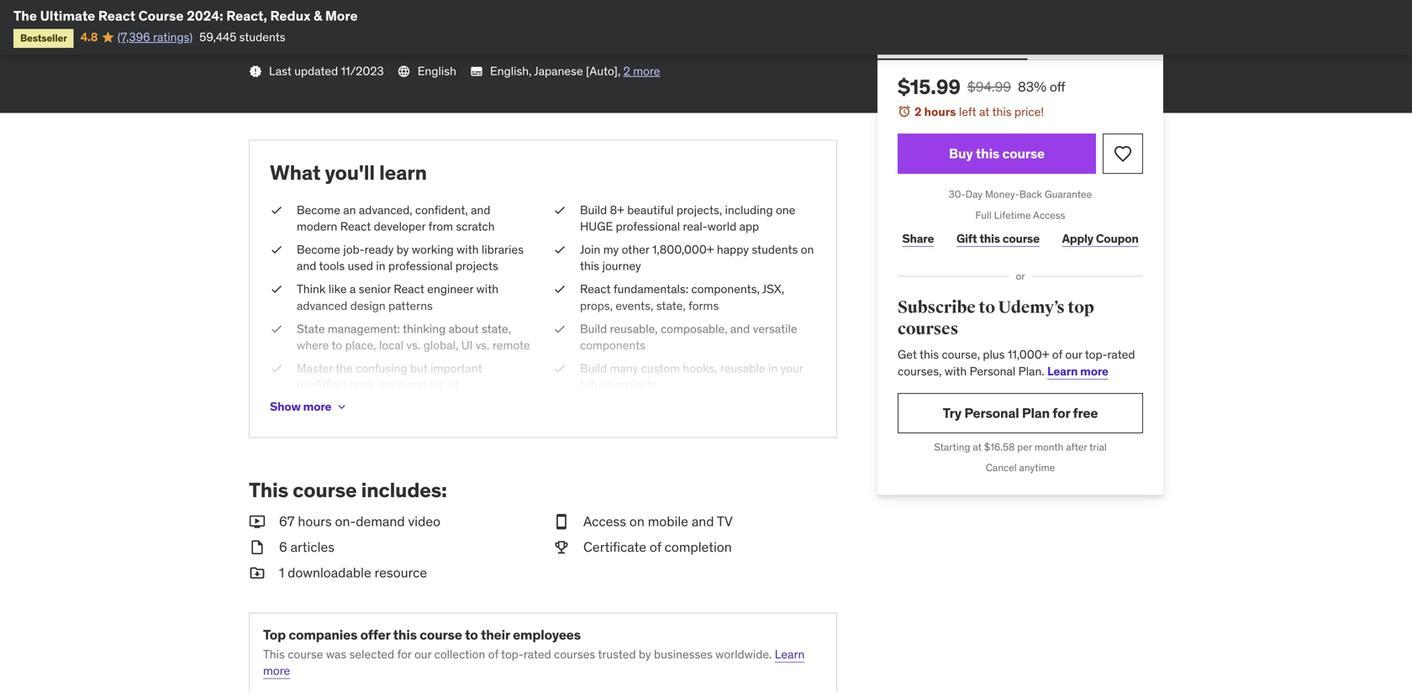 Task type: locate. For each thing, give the bounding box(es) containing it.
react up patterns on the left
[[394, 282, 424, 297]]

this up courses,
[[920, 347, 939, 363]]

xsmall image for master the confusing but important useeffect hook once and for all
[[270, 361, 283, 377]]

master
[[297, 361, 333, 376]]

rated
[[1108, 347, 1135, 363], [524, 647, 551, 663]]

1 horizontal spatial by
[[397, 242, 409, 257]]

what you'll learn
[[270, 160, 427, 185]]

build up huge
[[580, 202, 607, 218]]

bestseller
[[256, 17, 302, 30], [20, 31, 67, 44]]

learn more link
[[1048, 364, 1109, 379], [263, 647, 805, 679]]

created by jonas schmedtmann
[[249, 40, 416, 55]]

courses down subscribe
[[898, 319, 959, 340]]

become up the "modern"
[[297, 202, 340, 218]]

1 become from the top
[[297, 202, 340, 218]]

build for build reusable, composable, and versatile components
[[580, 322, 607, 337]]

1 vertical spatial professional
[[388, 259, 453, 274]]

at left $16.58
[[973, 441, 982, 454]]

0 horizontal spatial to
[[332, 338, 342, 353]]

udemy's
[[998, 298, 1065, 318]]

0 vertical spatial small image
[[249, 513, 266, 532]]

subscribe
[[898, 298, 976, 318]]

what
[[270, 160, 321, 185]]

0 vertical spatial for
[[430, 378, 444, 393]]

off
[[1050, 78, 1066, 95]]

small image
[[553, 513, 570, 532], [249, 539, 266, 557], [553, 539, 570, 557]]

this for this course was selected for our collection of top-rated courses trusted by businesses worldwide.
[[263, 647, 285, 663]]

1 horizontal spatial access
[[1033, 209, 1066, 222]]

course language image
[[397, 65, 411, 78]]

0 vertical spatial personal
[[970, 364, 1016, 379]]

articles
[[291, 539, 335, 556]]

1 vertical spatial in
[[768, 361, 778, 376]]

0 vertical spatial build
[[580, 202, 607, 218]]

state, up remote
[[482, 322, 511, 337]]

1 vertical spatial 2
[[915, 104, 922, 119]]

1 horizontal spatial courses
[[898, 319, 959, 340]]

1 vertical spatial build
[[580, 322, 607, 337]]

in inside 'build many custom hooks, reusable in your future projects'
[[768, 361, 778, 376]]

1 horizontal spatial rated
[[1108, 347, 1135, 363]]

0 vertical spatial on
[[801, 242, 814, 257]]

this down top
[[263, 647, 285, 663]]

learn right worldwide.
[[775, 647, 805, 663]]

this
[[992, 104, 1012, 119], [976, 145, 1000, 162], [980, 231, 1000, 247], [580, 259, 600, 274], [920, 347, 939, 363], [393, 627, 417, 644]]

xsmall image left reusable,
[[553, 321, 567, 338]]

xsmall image for think like a senior react engineer with advanced design patterns
[[270, 281, 283, 298]]

xsmall image left think
[[270, 281, 283, 298]]

11,000+
[[1008, 347, 1050, 363]]

students down app
[[752, 242, 798, 257]]

hours for 2
[[924, 104, 956, 119]]

tab list
[[878, 18, 1164, 60]]

state
[[297, 322, 325, 337]]

more down top
[[263, 664, 290, 679]]

hooks,
[[683, 361, 718, 376]]

1 vertical spatial become
[[297, 242, 340, 257]]

and up scratch
[[471, 202, 491, 218]]

jonas
[[309, 40, 338, 55]]

for left free
[[1053, 405, 1070, 422]]

1 vertical spatial access
[[583, 513, 626, 531]]

xsmall image
[[249, 65, 262, 78], [270, 202, 283, 219], [270, 242, 283, 258], [553, 242, 567, 258], [553, 281, 567, 298], [270, 321, 283, 338], [553, 361, 567, 377], [335, 400, 348, 414]]

2 right alarm icon
[[915, 104, 922, 119]]

props,
[[580, 298, 613, 313]]

xsmall image
[[553, 202, 567, 219], [270, 281, 283, 298], [553, 321, 567, 338], [270, 361, 283, 377]]

the
[[13, 7, 37, 24]]

react up "(7,396"
[[98, 7, 135, 24]]

or
[[1016, 270, 1025, 283]]

with inside 'get this course, plus 11,000+ of our top-rated courses, with personal plan.'
[[945, 364, 967, 379]]

your
[[781, 361, 803, 376]]

apply coupon button
[[1058, 222, 1143, 256]]

0 vertical spatial courses
[[898, 319, 959, 340]]

1 horizontal spatial projects
[[615, 378, 658, 393]]

0 horizontal spatial in
[[376, 259, 386, 274]]

at inside the starting at $16.58 per month after trial cancel anytime
[[973, 441, 982, 454]]

0 vertical spatial by
[[294, 40, 306, 55]]

by down developer
[[397, 242, 409, 257]]

tools
[[319, 259, 345, 274]]

build up future
[[580, 361, 607, 376]]

hours for 67
[[298, 513, 332, 531]]

top- down their
[[501, 647, 524, 663]]

of down the access on mobile and tv
[[650, 539, 661, 556]]

this down join in the left of the page
[[580, 259, 600, 274]]

on left mobile
[[630, 513, 645, 531]]

access inside 30-day money-back guarantee full lifetime access
[[1033, 209, 1066, 222]]

0 vertical spatial access
[[1033, 209, 1066, 222]]

1 vertical spatial rated
[[524, 647, 551, 663]]

small image for 1
[[249, 564, 266, 583]]

0 vertical spatial in
[[376, 259, 386, 274]]

0 horizontal spatial learn
[[775, 647, 805, 663]]

hours up "articles"
[[298, 513, 332, 531]]

to left place,
[[332, 338, 342, 353]]

and up think
[[297, 259, 316, 274]]

more down the useeffect
[[303, 399, 332, 414]]

4.8 up jonas
[[316, 15, 333, 30]]

0 vertical spatial hours
[[924, 104, 956, 119]]

their
[[481, 627, 510, 644]]

build 8+ beautiful projects, including one huge professional real-world app
[[580, 202, 796, 234]]

[auto]
[[586, 63, 618, 79]]

vs. down thinking
[[407, 338, 421, 353]]

learn
[[1048, 364, 1078, 379], [775, 647, 805, 663]]

0 horizontal spatial for
[[397, 647, 412, 663]]

1 vertical spatial learn
[[775, 647, 805, 663]]

0 vertical spatial at
[[979, 104, 990, 119]]

react fundamentals: components, jsx, props, events, state, forms
[[580, 282, 785, 313]]

1 vertical spatial by
[[397, 242, 409, 257]]

0 horizontal spatial professional
[[388, 259, 453, 274]]

more inside learn more link
[[263, 664, 290, 679]]

4.8 down ultimate
[[80, 29, 98, 44]]

learn more up free
[[1048, 364, 1109, 379]]

become inside become an advanced, confident, and modern react developer from scratch
[[297, 202, 340, 218]]

in down ready
[[376, 259, 386, 274]]

course down lifetime
[[1003, 231, 1040, 247]]

react inside react fundamentals: components, jsx, props, events, state, forms
[[580, 282, 611, 297]]

0 horizontal spatial courses
[[554, 647, 595, 663]]

0 vertical spatial learn
[[1048, 364, 1078, 379]]

learn more link up free
[[1048, 364, 1109, 379]]

of inside 'get this course, plus 11,000+ of our top-rated courses, with personal plan.'
[[1052, 347, 1063, 363]]

students
[[239, 29, 286, 44], [752, 242, 798, 257]]

top- down top
[[1085, 347, 1108, 363]]

course up back
[[1003, 145, 1045, 162]]

1 vertical spatial this
[[263, 647, 285, 663]]

small image left 67
[[249, 513, 266, 532]]

1 horizontal spatial hours
[[924, 104, 956, 119]]

professional inside become job-ready by working with libraries and tools used in professional projects
[[388, 259, 453, 274]]

0 horizontal spatial state,
[[482, 322, 511, 337]]

react,
[[226, 7, 267, 24]]

more up free
[[1080, 364, 1109, 379]]

of right '11,000+'
[[1052, 347, 1063, 363]]

this right buy
[[976, 145, 1000, 162]]

xsmall image for react fundamentals: components, jsx, props, events, state, forms
[[553, 281, 567, 298]]

learn more down the employees
[[263, 647, 805, 679]]

with right engineer
[[476, 282, 499, 297]]

build inside build 8+ beautiful projects, including one huge professional real-world app
[[580, 202, 607, 218]]

1 horizontal spatial on
[[801, 242, 814, 257]]

0 vertical spatial rated
[[1108, 347, 1135, 363]]

0 horizontal spatial students
[[239, 29, 286, 44]]

happy
[[717, 242, 749, 257]]

0 vertical spatial with
[[457, 242, 479, 257]]

0 vertical spatial state,
[[656, 298, 686, 313]]

2 small image from the top
[[249, 564, 266, 583]]

(7,396
[[117, 29, 150, 44]]

projects down many
[[615, 378, 658, 393]]

small image for certificate
[[553, 539, 570, 557]]

0 horizontal spatial 2
[[624, 63, 630, 79]]

build inside the build reusable, composable, and versatile components
[[580, 322, 607, 337]]

0 horizontal spatial vs.
[[407, 338, 421, 353]]

3 build from the top
[[580, 361, 607, 376]]

state, down the fundamentals:
[[656, 298, 686, 313]]

0 vertical spatial to
[[979, 298, 995, 318]]

access on mobile and tv
[[583, 513, 733, 531]]

2 vertical spatial of
[[488, 647, 499, 663]]

1 small image from the top
[[249, 513, 266, 532]]

our right '11,000+'
[[1065, 347, 1083, 363]]

0 horizontal spatial on
[[630, 513, 645, 531]]

ultimate
[[40, 7, 95, 24]]

back
[[1020, 188, 1042, 201]]

learn for subscribe to udemy's top courses
[[1048, 364, 1078, 379]]

and left the versatile
[[731, 322, 750, 337]]

projects inside become job-ready by working with libraries and tools used in professional projects
[[456, 259, 498, 274]]

2 hours left at this price!
[[915, 104, 1044, 119]]

this up 67
[[249, 478, 288, 503]]

last updated 11/2023
[[269, 63, 384, 79]]

in left your
[[768, 361, 778, 376]]

59,445 students
[[199, 29, 286, 44]]

of
[[1052, 347, 1063, 363], [650, 539, 661, 556], [488, 647, 499, 663]]

build inside 'build many custom hooks, reusable in your future projects'
[[580, 361, 607, 376]]

2 become from the top
[[297, 242, 340, 257]]

wishlist image
[[1113, 144, 1133, 164]]

day
[[966, 188, 983, 201]]

xsmall image for become an advanced, confident, and modern react developer from scratch
[[270, 202, 283, 219]]

and down but
[[407, 378, 427, 393]]

1 horizontal spatial students
[[752, 242, 798, 257]]

more right ,
[[633, 63, 660, 79]]

become
[[297, 202, 340, 218], [297, 242, 340, 257]]

personal up $16.58
[[965, 405, 1019, 422]]

0 vertical spatial top-
[[1085, 347, 1108, 363]]

become for become an advanced, confident, and modern react developer from scratch
[[297, 202, 340, 218]]

state, inside state management: thinking about state, where to place, local vs. global, ui vs. remote
[[482, 322, 511, 337]]

2 build from the top
[[580, 322, 607, 337]]

by right trusted
[[639, 647, 651, 663]]

of down their
[[488, 647, 499, 663]]

0 vertical spatial projects
[[456, 259, 498, 274]]

1 vertical spatial state,
[[482, 322, 511, 337]]

to left udemy's
[[979, 298, 995, 318]]

xsmall image left master
[[270, 361, 283, 377]]

1 vertical spatial learn more
[[263, 647, 805, 679]]

at right left
[[979, 104, 990, 119]]

30-
[[949, 188, 966, 201]]

1 vertical spatial at
[[973, 441, 982, 454]]

2 vertical spatial build
[[580, 361, 607, 376]]

for inside master the confusing but important useeffect hook once and for all
[[430, 378, 444, 393]]

1 downloadable resource
[[279, 565, 427, 582]]

small image for access
[[553, 513, 570, 532]]

for left all
[[430, 378, 444, 393]]

xsmall image for join my other 1,800,000+ happy students on this journey
[[553, 242, 567, 258]]

projects down libraries
[[456, 259, 498, 274]]

students down react,
[[239, 29, 286, 44]]

thinking
[[403, 322, 446, 337]]

top
[[1068, 298, 1094, 318]]

1 horizontal spatial professional
[[616, 219, 680, 234]]

react inside think like a senior react engineer with advanced design patterns
[[394, 282, 424, 297]]

1 horizontal spatial 2
[[915, 104, 922, 119]]

with down course,
[[945, 364, 967, 379]]

2 vertical spatial for
[[397, 647, 412, 663]]

small image left "1"
[[249, 564, 266, 583]]

0 vertical spatial professional
[[616, 219, 680, 234]]

1 vertical spatial students
[[752, 242, 798, 257]]

one
[[776, 202, 796, 218]]

certificate of completion
[[583, 539, 732, 556]]

projects
[[456, 259, 498, 274], [615, 378, 658, 393]]

0 vertical spatial bestseller
[[256, 17, 302, 30]]

access
[[1033, 209, 1066, 222], [583, 513, 626, 531]]

courses down the employees
[[554, 647, 595, 663]]

0 vertical spatial our
[[1065, 347, 1083, 363]]

this course includes:
[[249, 478, 447, 503]]

advanced
[[297, 298, 348, 313]]

0 horizontal spatial learn more
[[263, 647, 805, 679]]

1 horizontal spatial learn more
[[1048, 364, 1109, 379]]

try
[[943, 405, 962, 422]]

become inside become job-ready by working with libraries and tools used in professional projects
[[297, 242, 340, 257]]

learn more link down the employees
[[263, 647, 805, 679]]

on-
[[335, 513, 356, 531]]

become up tools at the left of the page
[[297, 242, 340, 257]]

money-
[[985, 188, 1020, 201]]

the ultimate react course 2024: react, redux & more
[[13, 7, 358, 24]]

course,
[[942, 347, 980, 363]]

0 horizontal spatial hours
[[298, 513, 332, 531]]

learn right plan.
[[1048, 364, 1078, 379]]

access up certificate
[[583, 513, 626, 531]]

67
[[279, 513, 295, 531]]

2 vertical spatial to
[[465, 627, 478, 644]]

1 build from the top
[[580, 202, 607, 218]]

1 horizontal spatial learn more link
[[1048, 364, 1109, 379]]

on right happy
[[801, 242, 814, 257]]

for down top companies offer this course to their employees
[[397, 647, 412, 663]]

0 vertical spatial 2
[[624, 63, 630, 79]]

learn inside learn more
[[775, 647, 805, 663]]

share button
[[898, 222, 939, 256]]

and inside master the confusing but important useeffect hook once and for all
[[407, 378, 427, 393]]

xsmall image for build 8+ beautiful projects, including one huge professional real-world app
[[553, 202, 567, 219]]

bestseller up created
[[256, 17, 302, 30]]

think like a senior react engineer with advanced design patterns
[[297, 282, 499, 313]]

2 right ,
[[624, 63, 630, 79]]

xsmall image left the 8+
[[553, 202, 567, 219]]

vs. right ui
[[476, 338, 490, 353]]

fundamentals:
[[614, 282, 689, 297]]

0 horizontal spatial projects
[[456, 259, 498, 274]]

0 vertical spatial of
[[1052, 347, 1063, 363]]

2 vertical spatial with
[[945, 364, 967, 379]]

forms
[[689, 298, 719, 313]]

2 more button
[[624, 63, 660, 80]]

2
[[624, 63, 630, 79], [915, 104, 922, 119]]

starting
[[934, 441, 971, 454]]

redux
[[270, 7, 311, 24]]

our down top companies offer this course to their employees
[[414, 647, 432, 663]]

rated inside 'get this course, plus 11,000+ of our top-rated courses, with personal plan.'
[[1108, 347, 1135, 363]]

1 vertical spatial bestseller
[[20, 31, 67, 44]]

1 horizontal spatial state,
[[656, 298, 686, 313]]

react down an
[[340, 219, 371, 234]]

1 horizontal spatial our
[[1065, 347, 1083, 363]]

xsmall image for build reusable, composable, and versatile components
[[553, 321, 567, 338]]

learn more for top companies offer this course to their employees
[[263, 647, 805, 679]]

1 vertical spatial on
[[630, 513, 645, 531]]

hours down $15.99
[[924, 104, 956, 119]]

professional down "working"
[[388, 259, 453, 274]]

2 horizontal spatial by
[[639, 647, 651, 663]]

vs.
[[407, 338, 421, 353], [476, 338, 490, 353]]

all
[[447, 378, 459, 393]]

advanced,
[[359, 202, 413, 218]]

1 vs. from the left
[[407, 338, 421, 353]]

1 horizontal spatial vs.
[[476, 338, 490, 353]]

0 vertical spatial learn more
[[1048, 364, 1109, 379]]

job-
[[343, 242, 365, 257]]

build down props,
[[580, 322, 607, 337]]

2 horizontal spatial of
[[1052, 347, 1063, 363]]

professional
[[616, 219, 680, 234], [388, 259, 453, 274]]

1 vertical spatial our
[[414, 647, 432, 663]]

state, inside react fundamentals: components, jsx, props, events, state, forms
[[656, 298, 686, 313]]

and inside become job-ready by working with libraries and tools used in professional projects
[[297, 259, 316, 274]]

plus
[[983, 347, 1005, 363]]

1 horizontal spatial in
[[768, 361, 778, 376]]

personal down "plus"
[[970, 364, 1016, 379]]

1 horizontal spatial learn
[[1048, 364, 1078, 379]]

1 vertical spatial projects
[[615, 378, 658, 393]]

1 vertical spatial to
[[332, 338, 342, 353]]

0 vertical spatial this
[[249, 478, 288, 503]]

small image
[[249, 513, 266, 532], [249, 564, 266, 583]]

employees
[[513, 627, 581, 644]]

alarm image
[[898, 105, 911, 118]]

$15.99 $94.99 83% off
[[898, 74, 1066, 100]]

get
[[898, 347, 917, 363]]

professional down beautiful
[[616, 219, 680, 234]]

1 horizontal spatial for
[[430, 378, 444, 393]]

for
[[430, 378, 444, 393], [1053, 405, 1070, 422], [397, 647, 412, 663]]

by left jonas
[[294, 40, 306, 55]]

with down scratch
[[457, 242, 479, 257]]

1 vertical spatial with
[[476, 282, 499, 297]]

1 vertical spatial hours
[[298, 513, 332, 531]]

access down back
[[1033, 209, 1066, 222]]

components,
[[691, 282, 760, 297]]

1 vertical spatial small image
[[249, 564, 266, 583]]

xsmall image for build many custom hooks, reusable in your future projects
[[553, 361, 567, 377]]

bestseller down the
[[20, 31, 67, 44]]

learn more link for subscribe to udemy's top courses
[[1048, 364, 1109, 379]]

try personal plan for free
[[943, 405, 1098, 422]]

react up props,
[[580, 282, 611, 297]]

1 horizontal spatial top-
[[1085, 347, 1108, 363]]

our
[[1065, 347, 1083, 363], [414, 647, 432, 663]]

this right offer
[[393, 627, 417, 644]]

to up the collection
[[465, 627, 478, 644]]

1 vertical spatial learn more link
[[263, 647, 805, 679]]



Task type: vqa. For each thing, say whether or not it's contained in the screenshot.
4th small icon from the top
no



Task type: describe. For each thing, give the bounding box(es) containing it.
beautiful
[[627, 202, 674, 218]]

become for become job-ready by working with libraries and tools used in professional projects
[[297, 242, 340, 257]]

4.8 link
[[316, 14, 474, 33]]

course up on- at bottom left
[[293, 478, 357, 503]]

design
[[350, 298, 386, 313]]

more inside show more button
[[303, 399, 332, 414]]

1 horizontal spatial to
[[465, 627, 478, 644]]

confusing
[[356, 361, 407, 376]]

apply
[[1062, 231, 1094, 247]]

$16.58
[[984, 441, 1015, 454]]

by inside become job-ready by working with libraries and tools used in professional projects
[[397, 242, 409, 257]]

components
[[580, 338, 646, 353]]

course inside button
[[1003, 145, 1045, 162]]

important
[[431, 361, 482, 376]]

to inside state management: thinking about state, where to place, local vs. global, ui vs. remote
[[332, 338, 342, 353]]

xsmall image for last updated 11/2023
[[249, 65, 262, 78]]

where
[[297, 338, 329, 353]]

show more button
[[270, 390, 348, 424]]

think
[[297, 282, 326, 297]]

with inside think like a senior react engineer with advanced design patterns
[[476, 282, 499, 297]]

includes:
[[361, 478, 447, 503]]

modern
[[297, 219, 337, 234]]

with inside become job-ready by working with libraries and tools used in professional projects
[[457, 242, 479, 257]]

this left price!
[[992, 104, 1012, 119]]

jsx,
[[762, 282, 785, 297]]

become job-ready by working with libraries and tools used in professional projects
[[297, 242, 524, 274]]

anytime
[[1019, 462, 1055, 475]]

cancel
[[986, 462, 1017, 475]]

and inside the build reusable, composable, and versatile components
[[731, 322, 750, 337]]

try personal plan for free link
[[898, 393, 1143, 434]]

to inside subscribe to udemy's top courses
[[979, 298, 995, 318]]

0 horizontal spatial of
[[488, 647, 499, 663]]

2024:
[[187, 7, 223, 24]]

course
[[138, 7, 184, 24]]

management:
[[328, 322, 400, 337]]

2 vs. from the left
[[476, 338, 490, 353]]

projects,
[[677, 202, 722, 218]]

businesses
[[654, 647, 713, 663]]

the
[[336, 361, 353, 376]]

join
[[580, 242, 601, 257]]

2 vertical spatial by
[[639, 647, 651, 663]]

real-
[[683, 219, 708, 234]]

xsmall image inside show more button
[[335, 400, 348, 414]]

in inside become job-ready by working with libraries and tools used in professional projects
[[376, 259, 386, 274]]

libraries
[[482, 242, 524, 257]]

small image for 67
[[249, 513, 266, 532]]

&
[[314, 7, 322, 24]]

learn more link for top companies offer this course to their employees
[[263, 647, 805, 679]]

price!
[[1015, 104, 1044, 119]]

after
[[1066, 441, 1087, 454]]

1,800,000+
[[652, 242, 714, 257]]

1 vertical spatial personal
[[965, 405, 1019, 422]]

future
[[580, 378, 612, 393]]

this right gift
[[980, 231, 1000, 247]]

build for build many custom hooks, reusable in your future projects
[[580, 361, 607, 376]]

0 horizontal spatial access
[[583, 513, 626, 531]]

83%
[[1018, 78, 1047, 95]]

useeffect
[[297, 378, 347, 393]]

left
[[959, 104, 977, 119]]

english, japanese
[[490, 63, 583, 79]]

our inside 'get this course, plus 11,000+ of our top-rated courses, with personal plan.'
[[1065, 347, 1083, 363]]

1 vertical spatial of
[[650, 539, 661, 556]]

once
[[379, 378, 404, 393]]

small image for 6
[[249, 539, 266, 557]]

1 vertical spatial top-
[[501, 647, 524, 663]]

67 hours on-demand video
[[279, 513, 441, 531]]

build for build 8+ beautiful projects, including one huge professional real-world app
[[580, 202, 607, 218]]

0 horizontal spatial 4.8
[[80, 29, 98, 44]]

and left tv
[[692, 513, 714, 531]]

events,
[[616, 298, 654, 313]]

apply coupon
[[1062, 231, 1139, 247]]

coupon
[[1096, 231, 1139, 247]]

including
[[725, 202, 773, 218]]

59,445
[[199, 29, 236, 44]]

$15.99
[[898, 74, 961, 100]]

offer
[[360, 627, 390, 644]]

local
[[379, 338, 404, 353]]

custom
[[641, 361, 680, 376]]

ready
[[365, 242, 394, 257]]

last
[[269, 63, 292, 79]]

0 horizontal spatial our
[[414, 647, 432, 663]]

and inside become an advanced, confident, and modern react developer from scratch
[[471, 202, 491, 218]]

6
[[279, 539, 287, 556]]

show
[[270, 399, 301, 414]]

an
[[343, 202, 356, 218]]

a
[[350, 282, 356, 297]]

jonas schmedtmann link
[[309, 40, 416, 55]]

closed captions image
[[470, 65, 483, 78]]

companies
[[289, 627, 358, 644]]

working
[[412, 242, 454, 257]]

top- inside 'get this course, plus 11,000+ of our top-rated courses, with personal plan.'
[[1085, 347, 1108, 363]]

professional inside build 8+ beautiful projects, including one huge professional real-world app
[[616, 219, 680, 234]]

1 horizontal spatial 4.8
[[316, 15, 333, 30]]

course up the collection
[[420, 627, 462, 644]]

1 vertical spatial courses
[[554, 647, 595, 663]]

this inside button
[[976, 145, 1000, 162]]

react inside become an advanced, confident, and modern react developer from scratch
[[340, 219, 371, 234]]

gift this course link
[[952, 222, 1044, 256]]

trusted
[[598, 647, 636, 663]]

worldwide.
[[716, 647, 772, 663]]

2 horizontal spatial for
[[1053, 405, 1070, 422]]

top companies offer this course to their employees
[[263, 627, 581, 644]]

from
[[429, 219, 453, 234]]

this for this course includes:
[[249, 478, 288, 503]]

build many custom hooks, reusable in your future projects
[[580, 361, 803, 393]]

senior
[[359, 282, 391, 297]]

xsmall image for state management: thinking about state, where to place, local vs. global, ui vs. remote
[[270, 321, 283, 338]]

hook
[[350, 378, 376, 393]]

this inside 'get this course, plus 11,000+ of our top-rated courses, with personal plan.'
[[920, 347, 939, 363]]

learn
[[379, 160, 427, 185]]

0 horizontal spatial rated
[[524, 647, 551, 663]]

versatile
[[753, 322, 797, 337]]

reusable
[[720, 361, 766, 376]]

huge
[[580, 219, 613, 234]]

xsmall image for become job-ready by working with libraries and tools used in professional projects
[[270, 242, 283, 258]]

courses inside subscribe to udemy's top courses
[[898, 319, 959, 340]]

buy
[[949, 145, 973, 162]]

course down companies
[[288, 647, 323, 663]]

(7,396 ratings)
[[117, 29, 193, 44]]

full
[[976, 209, 992, 222]]

students inside join my other 1,800,000+ happy students on this journey
[[752, 242, 798, 257]]

you'll
[[325, 160, 375, 185]]

1 horizontal spatial bestseller
[[256, 17, 302, 30]]

scratch
[[456, 219, 495, 234]]

english, japanese [auto] , 2 more
[[490, 63, 660, 79]]

like
[[329, 282, 347, 297]]

projects inside 'build many custom hooks, reusable in your future projects'
[[615, 378, 658, 393]]

used
[[348, 259, 373, 274]]

0 horizontal spatial by
[[294, 40, 306, 55]]

this inside join my other 1,800,000+ happy students on this journey
[[580, 259, 600, 274]]

this course was selected for our collection of top-rated courses trusted by businesses worldwide.
[[263, 647, 772, 663]]

on inside join my other 1,800,000+ happy students on this journey
[[801, 242, 814, 257]]

0 horizontal spatial bestseller
[[20, 31, 67, 44]]

learn for top companies offer this course to their employees
[[775, 647, 805, 663]]

personal inside 'get this course, plus 11,000+ of our top-rated courses, with personal plan.'
[[970, 364, 1016, 379]]

composable,
[[661, 322, 728, 337]]

plan
[[1022, 405, 1050, 422]]

learn more for subscribe to udemy's top courses
[[1048, 364, 1109, 379]]

tv
[[717, 513, 733, 531]]



